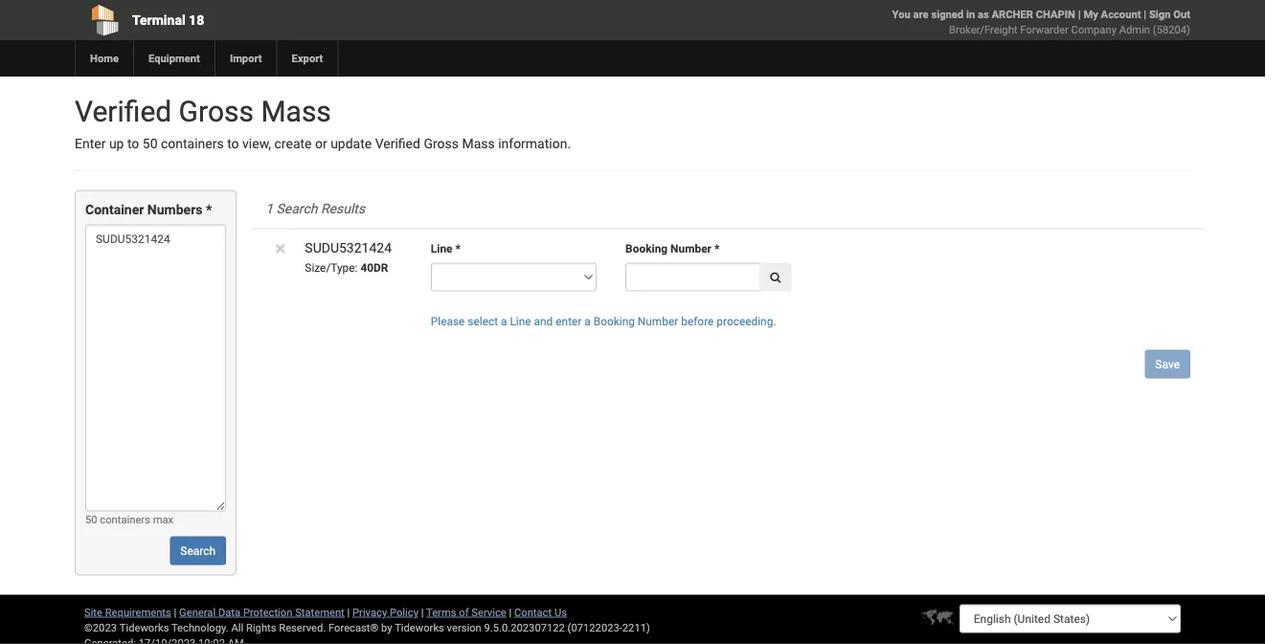 Task type: vqa. For each thing, say whether or not it's contained in the screenshot.
Version
yes



Task type: locate. For each thing, give the bounding box(es) containing it.
to
[[127, 136, 139, 152], [227, 136, 239, 152]]

0 horizontal spatial a
[[501, 315, 507, 328]]

1 vertical spatial containers
[[100, 513, 150, 526]]

1 vertical spatial number
[[638, 315, 678, 328]]

×
[[275, 237, 286, 260]]

0 vertical spatial number
[[670, 242, 712, 256]]

statement
[[295, 606, 345, 619]]

1 to from the left
[[127, 136, 139, 152]]

1 horizontal spatial gross
[[424, 136, 459, 152]]

9.5.0.202307122
[[484, 621, 565, 634]]

1 vertical spatial gross
[[424, 136, 459, 152]]

admin
[[1119, 23, 1150, 36]]

| up 9.5.0.202307122 on the bottom left of the page
[[509, 606, 512, 619]]

my account link
[[1084, 8, 1141, 21]]

account
[[1101, 8, 1141, 21]]

0 vertical spatial line
[[431, 242, 453, 256]]

policy
[[390, 606, 418, 619]]

1 vertical spatial search
[[180, 544, 216, 558]]

reserved.
[[279, 621, 326, 634]]

number
[[670, 242, 712, 256], [638, 315, 678, 328]]

containers inside verified gross mass enter up to 50 containers to view, create or update verified gross mass information.
[[161, 136, 224, 152]]

verified right update
[[375, 136, 420, 152]]

50 right 'up'
[[143, 136, 158, 152]]

| left my
[[1078, 8, 1081, 21]]

are
[[913, 8, 929, 21]]

booking right enter
[[594, 315, 635, 328]]

a
[[501, 315, 507, 328], [585, 315, 591, 328]]

gross up view,
[[179, 94, 254, 128]]

booking
[[625, 242, 668, 256], [594, 315, 635, 328]]

booking up booking number * text field
[[625, 242, 668, 256]]

site
[[84, 606, 102, 619]]

mass left information.
[[462, 136, 495, 152]]

line
[[431, 242, 453, 256], [510, 315, 531, 328]]

1 horizontal spatial 50
[[143, 136, 158, 152]]

by
[[381, 621, 392, 634]]

0 horizontal spatial line
[[431, 242, 453, 256]]

save button
[[1145, 350, 1190, 379]]

* for container numbers *
[[206, 202, 212, 218]]

import
[[230, 52, 262, 65]]

data
[[218, 606, 240, 619]]

forwarder
[[1020, 23, 1069, 36]]

export link
[[276, 40, 337, 77]]

0 vertical spatial verified
[[75, 94, 172, 128]]

containers left view,
[[161, 136, 224, 152]]

0 horizontal spatial containers
[[100, 513, 150, 526]]

and
[[534, 315, 553, 328]]

1 vertical spatial mass
[[462, 136, 495, 152]]

size/type:
[[305, 261, 358, 275]]

search right 1
[[276, 201, 317, 217]]

| up tideworks
[[421, 606, 424, 619]]

mass
[[261, 94, 331, 128], [462, 136, 495, 152]]

0 horizontal spatial gross
[[179, 94, 254, 128]]

max
[[153, 513, 174, 526]]

gross right update
[[424, 136, 459, 152]]

information.
[[498, 136, 571, 152]]

you
[[892, 8, 911, 21]]

import link
[[214, 40, 276, 77]]

containers left max
[[100, 513, 150, 526]]

container
[[85, 202, 144, 218]]

tideworks
[[395, 621, 444, 634]]

50
[[143, 136, 158, 152], [85, 513, 97, 526]]

0 vertical spatial containers
[[161, 136, 224, 152]]

all
[[231, 621, 243, 634]]

2 a from the left
[[585, 315, 591, 328]]

home link
[[75, 40, 133, 77]]

site requirements link
[[84, 606, 171, 619]]

50 containers max search
[[85, 513, 216, 558]]

number left before
[[638, 315, 678, 328]]

sudu5321424 size/type: 40dr
[[305, 240, 392, 275]]

verified
[[75, 94, 172, 128], [375, 136, 420, 152]]

please select a line and enter a booking number before proceeding.
[[431, 315, 776, 328]]

sudu5321424
[[305, 240, 392, 256]]

company
[[1071, 23, 1117, 36]]

1 horizontal spatial containers
[[161, 136, 224, 152]]

1 horizontal spatial a
[[585, 315, 591, 328]]

gross
[[179, 94, 254, 128], [424, 136, 459, 152]]

a right select
[[501, 315, 507, 328]]

18
[[189, 12, 204, 28]]

create
[[274, 136, 312, 152]]

* up please
[[455, 242, 461, 256]]

privacy
[[352, 606, 387, 619]]

containers
[[161, 136, 224, 152], [100, 513, 150, 526]]

search image
[[770, 271, 781, 282]]

line up please
[[431, 242, 453, 256]]

(58204)
[[1153, 23, 1190, 36]]

to right 'up'
[[127, 136, 139, 152]]

0 horizontal spatial *
[[206, 202, 212, 218]]

a right enter
[[585, 315, 591, 328]]

1 vertical spatial verified
[[375, 136, 420, 152]]

equipment
[[148, 52, 200, 65]]

* up booking number * text field
[[714, 242, 720, 256]]

update
[[331, 136, 372, 152]]

search up general
[[180, 544, 216, 558]]

terminal 18 link
[[75, 0, 523, 40]]

of
[[459, 606, 469, 619]]

1 vertical spatial booking
[[594, 315, 635, 328]]

|
[[1078, 8, 1081, 21], [1144, 8, 1146, 21], [174, 606, 177, 619], [347, 606, 350, 619], [421, 606, 424, 619], [509, 606, 512, 619]]

privacy policy link
[[352, 606, 418, 619]]

to left view,
[[227, 136, 239, 152]]

0 horizontal spatial 50
[[85, 513, 97, 526]]

mass up create
[[261, 94, 331, 128]]

broker/freight
[[949, 23, 1018, 36]]

2 horizontal spatial *
[[714, 242, 720, 256]]

1
[[265, 201, 273, 217]]

* right numbers
[[206, 202, 212, 218]]

verified up 'up'
[[75, 94, 172, 128]]

view,
[[242, 136, 271, 152]]

home
[[90, 52, 119, 65]]

0 horizontal spatial search
[[180, 544, 216, 558]]

verified gross mass enter up to 50 containers to view, create or update verified gross mass information.
[[75, 94, 571, 152]]

1 horizontal spatial to
[[227, 136, 239, 152]]

50 left max
[[85, 513, 97, 526]]

1 horizontal spatial mass
[[462, 136, 495, 152]]

container numbers *
[[85, 202, 212, 218]]

line left and
[[510, 315, 531, 328]]

0 horizontal spatial to
[[127, 136, 139, 152]]

0 horizontal spatial mass
[[261, 94, 331, 128]]

1 vertical spatial 50
[[85, 513, 97, 526]]

results
[[321, 201, 365, 217]]

sign out link
[[1149, 8, 1190, 21]]

version
[[447, 621, 481, 634]]

number up booking number * text field
[[670, 242, 712, 256]]

0 vertical spatial 50
[[143, 136, 158, 152]]

1 horizontal spatial search
[[276, 201, 317, 217]]

chapin
[[1036, 8, 1075, 21]]

1 horizontal spatial line
[[510, 315, 531, 328]]

or
[[315, 136, 327, 152]]

1 vertical spatial line
[[510, 315, 531, 328]]

export
[[292, 52, 323, 65]]



Task type: describe. For each thing, give the bounding box(es) containing it.
requirements
[[105, 606, 171, 619]]

signed
[[931, 8, 964, 21]]

search inside 50 containers max search
[[180, 544, 216, 558]]

search button
[[170, 537, 226, 565]]

in
[[966, 8, 975, 21]]

terminal 18
[[132, 12, 204, 28]]

50 inside verified gross mass enter up to 50 containers to view, create or update verified gross mass information.
[[143, 136, 158, 152]]

1 horizontal spatial *
[[455, 242, 461, 256]]

enter
[[556, 315, 582, 328]]

| up forecast®
[[347, 606, 350, 619]]

(07122023-
[[568, 621, 622, 634]]

proceeding.
[[717, 315, 776, 328]]

Booking Number * text field
[[625, 263, 761, 292]]

2211)
[[622, 621, 650, 634]]

protection
[[243, 606, 293, 619]]

out
[[1173, 8, 1190, 21]]

you are signed in as archer chapin | my account | sign out broker/freight forwarder company admin (58204)
[[892, 8, 1190, 36]]

site requirements | general data protection statement | privacy policy | terms of service | contact us ©2023 tideworks technology. all rights reserved. forecast® by tideworks version 9.5.0.202307122 (07122023-2211)
[[84, 606, 650, 634]]

archer
[[992, 8, 1033, 21]]

terms of service link
[[426, 606, 506, 619]]

general data protection statement link
[[179, 606, 345, 619]]

general
[[179, 606, 216, 619]]

enter
[[75, 136, 106, 152]]

us
[[554, 606, 567, 619]]

× button
[[275, 237, 286, 260]]

containers inside 50 containers max search
[[100, 513, 150, 526]]

©2023 tideworks
[[84, 621, 169, 634]]

line *
[[431, 242, 461, 256]]

terminal
[[132, 12, 185, 28]]

numbers
[[147, 202, 203, 218]]

1 search results
[[265, 201, 365, 217]]

as
[[978, 8, 989, 21]]

rights
[[246, 621, 276, 634]]

| left sign
[[1144, 8, 1146, 21]]

2 to from the left
[[227, 136, 239, 152]]

0 vertical spatial booking
[[625, 242, 668, 256]]

| left general
[[174, 606, 177, 619]]

booking number *
[[625, 242, 720, 256]]

* for booking number *
[[714, 242, 720, 256]]

before
[[681, 315, 714, 328]]

my
[[1084, 8, 1098, 21]]

1 horizontal spatial verified
[[375, 136, 420, 152]]

service
[[471, 606, 506, 619]]

select
[[468, 315, 498, 328]]

technology.
[[171, 621, 229, 634]]

0 horizontal spatial verified
[[75, 94, 172, 128]]

1 a from the left
[[501, 315, 507, 328]]

equipment link
[[133, 40, 214, 77]]

contact us link
[[514, 606, 567, 619]]

0 vertical spatial mass
[[261, 94, 331, 128]]

50 inside 50 containers max search
[[85, 513, 97, 526]]

Container Numbers * text field
[[85, 224, 226, 512]]

sign
[[1149, 8, 1171, 21]]

please
[[431, 315, 465, 328]]

forecast®
[[329, 621, 379, 634]]

40dr
[[360, 261, 388, 275]]

terms
[[426, 606, 456, 619]]

up
[[109, 136, 124, 152]]

0 vertical spatial gross
[[179, 94, 254, 128]]

contact
[[514, 606, 552, 619]]

0 vertical spatial search
[[276, 201, 317, 217]]

save
[[1155, 358, 1180, 371]]



